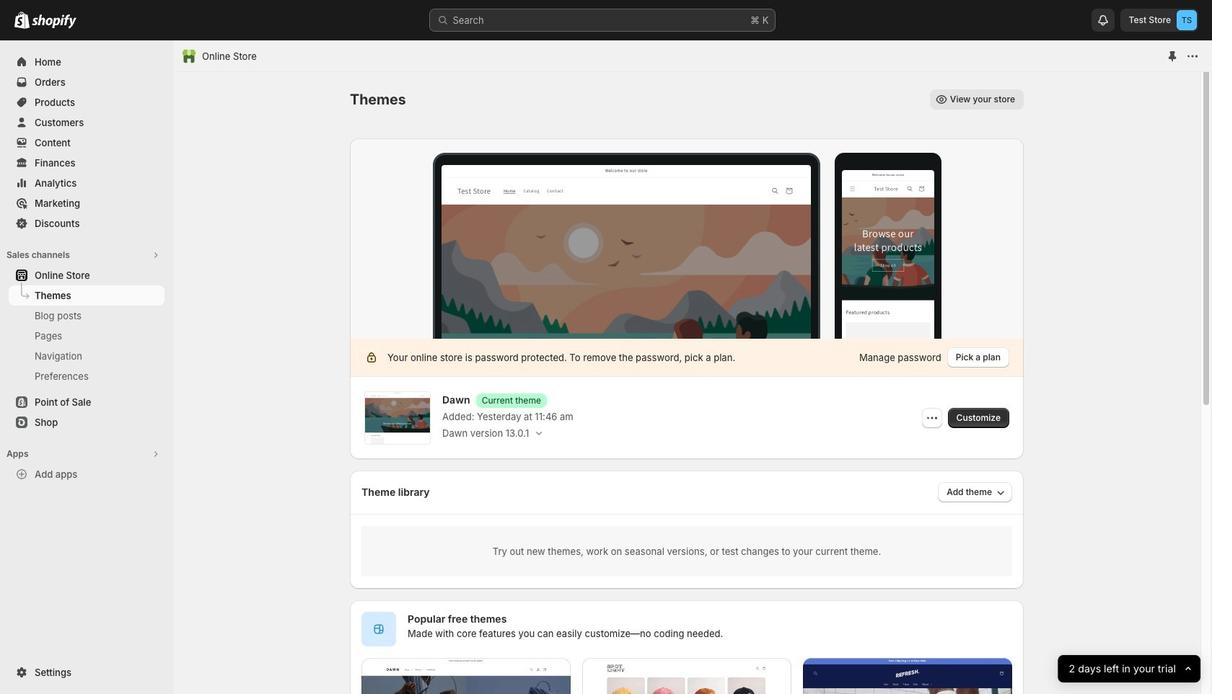 Task type: locate. For each thing, give the bounding box(es) containing it.
shopify image
[[14, 12, 30, 29], [32, 14, 76, 29]]

1 horizontal spatial shopify image
[[32, 14, 76, 29]]

online store image
[[182, 49, 196, 64]]



Task type: describe. For each thing, give the bounding box(es) containing it.
test store image
[[1177, 10, 1197, 30]]

0 horizontal spatial shopify image
[[14, 12, 30, 29]]



Task type: vqa. For each thing, say whether or not it's contained in the screenshot.
Shopify image
yes



